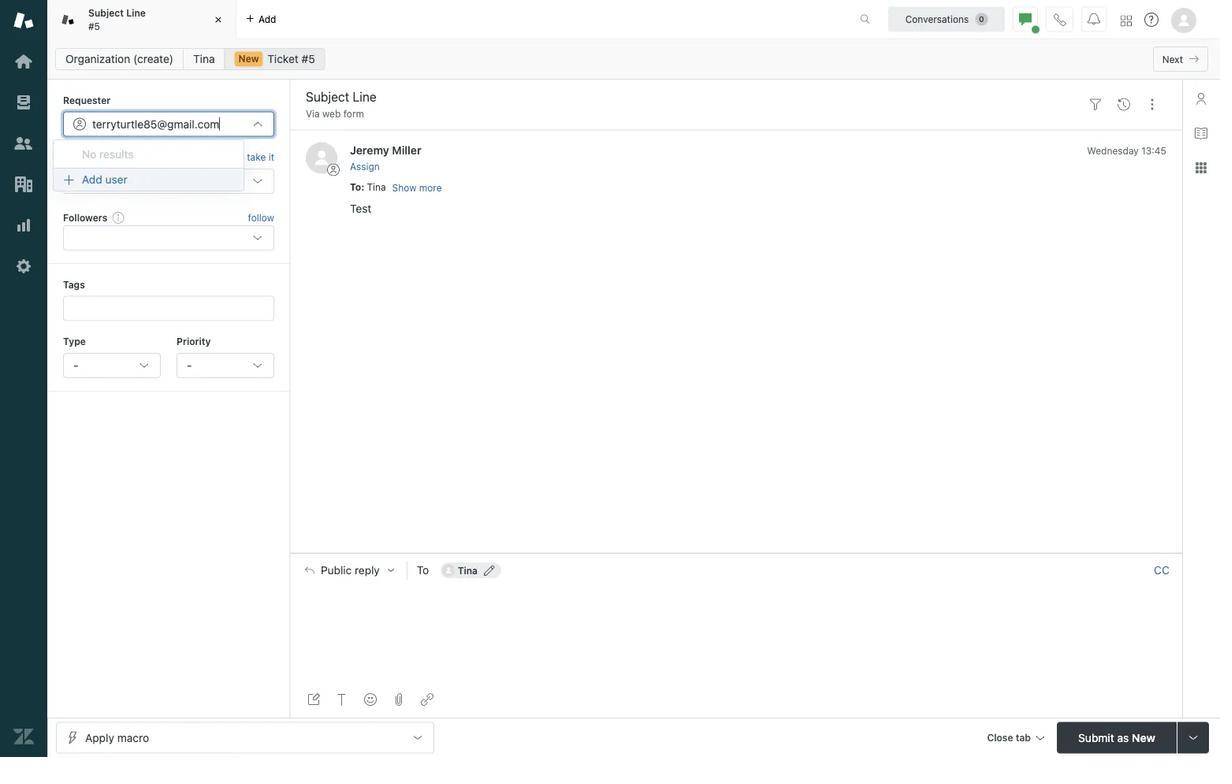Task type: describe. For each thing, give the bounding box(es) containing it.
macro
[[117, 732, 149, 745]]

to for to : tina show more
[[350, 182, 361, 193]]

zendesk support image
[[13, 10, 34, 31]]

format text image
[[336, 694, 349, 707]]

zendesk products image
[[1122, 15, 1133, 26]]

to : tina show more
[[350, 182, 442, 194]]

new inside "secondary" element
[[239, 53, 259, 64]]

hide composer image
[[730, 547, 743, 560]]

close image
[[211, 12, 226, 28]]

admin image
[[13, 256, 34, 277]]

tina inside to : tina show more
[[367, 182, 386, 193]]

show
[[392, 183, 417, 194]]

- for priority
[[187, 359, 192, 372]]

tina link
[[183, 48, 225, 70]]

views image
[[13, 92, 34, 113]]

#5 inside "secondary" element
[[302, 52, 315, 65]]

take
[[247, 152, 266, 163]]

:
[[361, 182, 365, 193]]

requester list box
[[53, 140, 244, 192]]

tags
[[63, 279, 85, 290]]

reply
[[355, 564, 380, 577]]

follow button
[[248, 211, 274, 225]]

tina inside "secondary" element
[[193, 52, 215, 65]]

close tab button
[[981, 723, 1051, 757]]

Tags field
[[75, 301, 259, 317]]

more
[[419, 183, 442, 194]]

ticket #5
[[268, 52, 315, 65]]

Subject field
[[303, 88, 1079, 106]]

add
[[259, 14, 276, 25]]

assignee*
[[63, 152, 110, 163]]

followers
[[63, 212, 107, 223]]

close tab
[[988, 733, 1032, 744]]

zendesk image
[[13, 727, 34, 748]]

apps image
[[1196, 162, 1208, 174]]

add
[[82, 173, 102, 186]]

user
[[105, 173, 128, 186]]

results
[[99, 148, 134, 161]]

events image
[[1118, 98, 1131, 111]]

filter image
[[1090, 98, 1103, 111]]

Followers field
[[75, 230, 241, 246]]

customers image
[[13, 133, 34, 154]]

submit
[[1079, 732, 1115, 745]]

1 vertical spatial new
[[1133, 732, 1156, 745]]

follow
[[248, 212, 274, 223]]

public reply button
[[291, 554, 407, 588]]

next
[[1163, 54, 1184, 65]]

miller
[[392, 143, 422, 156]]

wednesday
[[1088, 145, 1140, 156]]

avatar image
[[306, 142, 338, 174]]

take it
[[247, 152, 274, 163]]

info on adding followers image
[[112, 211, 125, 224]]

reporting image
[[13, 215, 34, 236]]

no
[[82, 148, 97, 161]]

add link (cmd k) image
[[421, 694, 434, 707]]

no results
[[82, 148, 134, 161]]

organization (create)
[[65, 52, 174, 65]]

get started image
[[13, 51, 34, 72]]

#5 inside the subject line #5
[[88, 21, 100, 32]]

add user option
[[53, 168, 244, 192]]



Task type: vqa. For each thing, say whether or not it's contained in the screenshot.
Add link (Cmd K) image
yes



Task type: locate. For each thing, give the bounding box(es) containing it.
- button for type
[[63, 353, 161, 379]]

#5
[[88, 21, 100, 32], [302, 52, 315, 65]]

2 - from the left
[[187, 359, 192, 372]]

jeremy miller link
[[350, 143, 422, 156]]

1 horizontal spatial tina
[[367, 182, 386, 193]]

tina right :
[[367, 182, 386, 193]]

1 horizontal spatial new
[[1133, 732, 1156, 745]]

form
[[344, 108, 364, 119]]

-
[[73, 359, 78, 372], [187, 359, 192, 372]]

13:45
[[1142, 145, 1167, 156]]

0 horizontal spatial tina
[[193, 52, 215, 65]]

jeremy miller assign
[[350, 143, 422, 173]]

Requester field
[[92, 117, 245, 131]]

add attachment image
[[393, 694, 405, 707]]

priority
[[177, 336, 211, 348]]

- button down type
[[63, 353, 161, 379]]

1 vertical spatial tina
[[367, 182, 386, 193]]

assign button
[[350, 160, 380, 174]]

tina down close image
[[193, 52, 215, 65]]

tab containing subject line
[[47, 0, 237, 39]]

0 horizontal spatial - button
[[63, 353, 161, 379]]

get help image
[[1145, 13, 1159, 27]]

to
[[350, 182, 361, 193], [417, 564, 429, 577]]

apply
[[85, 732, 114, 745]]

new
[[239, 53, 259, 64], [1133, 732, 1156, 745]]

test
[[350, 202, 372, 215]]

assign
[[350, 161, 380, 173]]

1 horizontal spatial to
[[417, 564, 429, 577]]

take it button
[[247, 149, 274, 165]]

insert emojis image
[[364, 694, 377, 707]]

displays possible ticket submission types image
[[1188, 732, 1200, 745]]

edit user image
[[484, 565, 495, 577]]

conversations
[[906, 14, 970, 25]]

to left tina@gmail.com image
[[417, 564, 429, 577]]

draft mode image
[[308, 694, 320, 707]]

jeremy
[[350, 143, 389, 156]]

#5 right 'ticket'
[[302, 52, 315, 65]]

to inside to : tina show more
[[350, 182, 361, 193]]

- down type
[[73, 359, 78, 372]]

1 - button from the left
[[63, 353, 161, 379]]

main element
[[0, 0, 47, 758]]

Wednesday 13:45 text field
[[1088, 145, 1167, 156]]

public
[[321, 564, 352, 577]]

organization (create) button
[[55, 48, 184, 70]]

0 horizontal spatial -
[[73, 359, 78, 372]]

new right as on the bottom of page
[[1133, 732, 1156, 745]]

assignee* element
[[63, 169, 274, 194]]

0 vertical spatial tina
[[193, 52, 215, 65]]

0 horizontal spatial #5
[[88, 21, 100, 32]]

- button down priority on the top left of page
[[177, 353, 274, 379]]

tina right tina@gmail.com image
[[458, 565, 478, 577]]

1 vertical spatial #5
[[302, 52, 315, 65]]

cc
[[1155, 564, 1170, 577]]

add button
[[237, 0, 286, 39]]

cc button
[[1155, 564, 1170, 578]]

apply macro
[[85, 732, 149, 745]]

secondary element
[[47, 43, 1221, 75]]

requester element
[[63, 112, 274, 137]]

line
[[126, 8, 146, 19]]

1 horizontal spatial #5
[[302, 52, 315, 65]]

as
[[1118, 732, 1130, 745]]

tina
[[193, 52, 215, 65], [367, 182, 386, 193], [458, 565, 478, 577]]

1 horizontal spatial - button
[[177, 353, 274, 379]]

via web form
[[306, 108, 364, 119]]

0 vertical spatial #5
[[88, 21, 100, 32]]

submit as new
[[1079, 732, 1156, 745]]

organization
[[65, 52, 130, 65]]

subject
[[88, 8, 124, 19]]

0 horizontal spatial to
[[350, 182, 361, 193]]

public reply
[[321, 564, 380, 577]]

customer context image
[[1196, 92, 1208, 105]]

followers element
[[63, 226, 274, 251]]

type
[[63, 336, 86, 348]]

1 horizontal spatial -
[[187, 359, 192, 372]]

via
[[306, 108, 320, 119]]

1 - from the left
[[73, 359, 78, 372]]

to up test
[[350, 182, 361, 193]]

(create)
[[133, 52, 174, 65]]

knowledge image
[[1196, 127, 1208, 140]]

- down priority on the top left of page
[[187, 359, 192, 372]]

tab
[[47, 0, 237, 39]]

- for type
[[73, 359, 78, 372]]

- button for priority
[[177, 353, 274, 379]]

- button
[[63, 353, 161, 379], [177, 353, 274, 379]]

2 vertical spatial tina
[[458, 565, 478, 577]]

notifications image
[[1088, 13, 1101, 26]]

it
[[269, 152, 274, 163]]

conversations button
[[889, 7, 1006, 32]]

ticket
[[268, 52, 299, 65]]

next button
[[1154, 47, 1209, 72]]

tabs tab list
[[47, 0, 844, 39]]

2 horizontal spatial tina
[[458, 565, 478, 577]]

requester
[[63, 95, 111, 106]]

#5 down subject
[[88, 21, 100, 32]]

tab
[[1016, 733, 1032, 744]]

wednesday 13:45
[[1088, 145, 1167, 156]]

to for to
[[417, 564, 429, 577]]

1 vertical spatial to
[[417, 564, 429, 577]]

new left 'ticket'
[[239, 53, 259, 64]]

add user
[[82, 173, 128, 186]]

0 vertical spatial new
[[239, 53, 259, 64]]

2 - button from the left
[[177, 353, 274, 379]]

organizations image
[[13, 174, 34, 195]]

web
[[323, 108, 341, 119]]

subject line #5
[[88, 8, 146, 32]]

tina@gmail.com image
[[442, 565, 455, 577]]

ticket actions image
[[1147, 98, 1159, 111]]

0 horizontal spatial new
[[239, 53, 259, 64]]

button displays agent's chat status as online. image
[[1020, 13, 1032, 26]]

0 vertical spatial to
[[350, 182, 361, 193]]

close
[[988, 733, 1014, 744]]

show more button
[[392, 181, 442, 195]]



